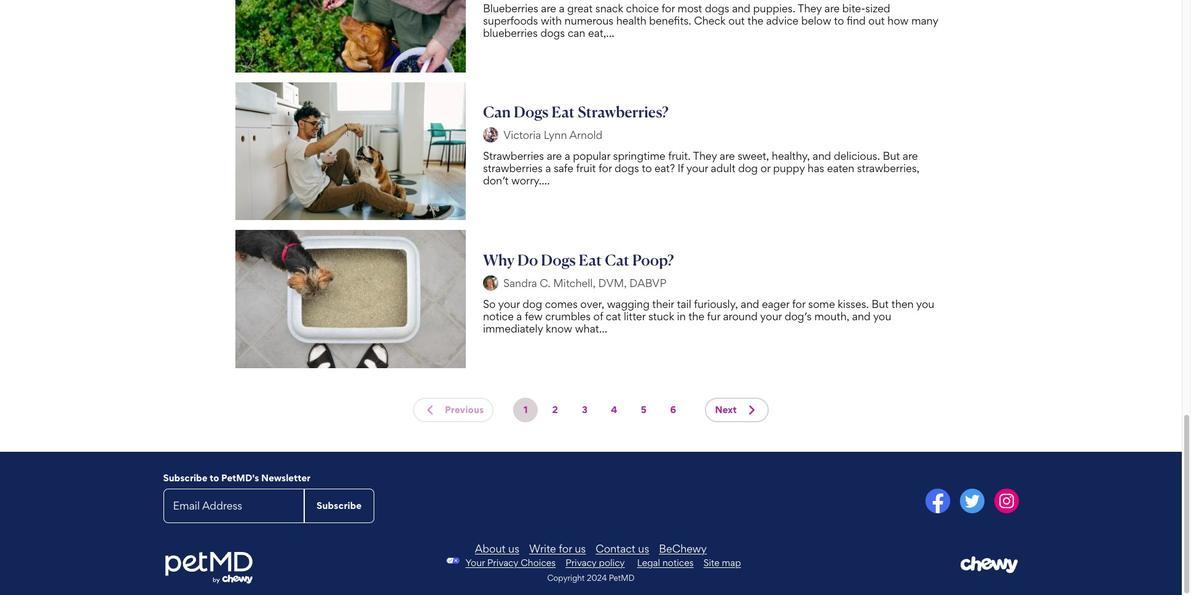 Task type: describe. For each thing, give the bounding box(es) containing it.
know
[[546, 322, 573, 335]]

legal notices
[[638, 557, 694, 569]]

contact us link
[[596, 542, 650, 555]]

choice
[[626, 2, 659, 15]]

chewy logo image
[[961, 556, 1019, 574]]

victoria
[[504, 128, 541, 141]]

eaten
[[828, 162, 855, 175]]

0 vertical spatial dogs
[[514, 103, 549, 121]]

newsletter
[[261, 472, 311, 484]]

6 link
[[661, 398, 686, 422]]

contact us
[[596, 542, 650, 555]]

popular
[[573, 150, 611, 163]]

5 link
[[632, 398, 656, 422]]

1 out from the left
[[729, 14, 745, 27]]

blueberries are a great snack choice for most dogs and puppies. they are bite-sized superfoods with numerous health benefits.  check out the advice below to find out how many blueberries dogs can eat,... link
[[231, 0, 952, 72]]

some
[[809, 298, 836, 311]]

sandra c. mitchell, dvm, dabvp
[[504, 276, 667, 289]]

then
[[892, 298, 914, 311]]

strawberries,
[[858, 162, 920, 175]]

to inside blueberries are a great snack choice for most dogs and puppies. they are bite-sized superfoods with numerous health benefits.  check out the advice below to find out how many blueberries dogs can eat,...
[[835, 14, 845, 27]]

by image for can
[[483, 128, 499, 143]]

but inside strawberries are a popular springtime fruit. they are sweet, healthy, and delicious. but are strawberries a safe fruit for dogs to eat?  if your adult dog or puppy has eaten strawberries, don't worry....
[[883, 150, 901, 163]]

eager
[[762, 298, 790, 311]]

strawberries are a popular springtime fruit. they are sweet, healthy, and delicious. but are strawberries a safe fruit for dogs to eat?  if your adult dog or puppy has eaten strawberries, don't worry....
[[483, 150, 920, 187]]

victoria lynn arnold
[[504, 128, 603, 141]]

4 link
[[602, 398, 627, 422]]

0 vertical spatial eat
[[552, 103, 575, 121]]

sandra
[[504, 276, 537, 289]]

your privacy choices
[[466, 557, 556, 569]]

many
[[912, 14, 939, 27]]

numerous
[[565, 14, 614, 27]]

advice
[[767, 14, 799, 27]]

why do dogs eat cat poop?
[[483, 251, 674, 269]]

my privacy choices image
[[441, 558, 466, 564]]

for right write
[[559, 542, 572, 555]]

map
[[722, 557, 741, 569]]

eat?
[[655, 162, 675, 175]]

they inside blueberries are a great snack choice for most dogs and puppies. they are bite-sized superfoods with numerous health benefits.  check out the advice below to find out how many blueberries dogs can eat,...
[[798, 2, 822, 15]]

the inside so your dog comes over, wagging their tail furiously, and eager for some kisses. but then you notice a few crumbles of cat litter stuck in the fur around your dog's mouth, and you immediately know what...
[[689, 310, 705, 323]]

2 link
[[543, 398, 568, 422]]

if
[[678, 162, 684, 175]]

dogs inside strawberries are a popular springtime fruit. they are sweet, healthy, and delicious. but are strawberries a safe fruit for dogs to eat?  if your adult dog or puppy has eaten strawberries, don't worry....
[[615, 162, 639, 175]]

safe
[[554, 162, 574, 175]]

can
[[568, 26, 586, 39]]

5
[[641, 404, 647, 416]]

2 out from the left
[[869, 14, 885, 27]]

why
[[483, 251, 515, 269]]

kisses.
[[838, 298, 869, 311]]

legal element
[[638, 557, 741, 569]]

the inside blueberries are a great snack choice for most dogs and puppies. they are bite-sized superfoods with numerous health benefits.  check out the advice below to find out how many blueberries dogs can eat,...
[[748, 14, 764, 27]]

copyright
[[548, 573, 585, 583]]

around
[[724, 310, 758, 323]]

crumbles
[[546, 310, 591, 323]]

can dogs eat strawberries?
[[483, 103, 669, 121]]

find
[[847, 14, 866, 27]]

privacy inside privacy policy link
[[566, 557, 597, 569]]

a left fruit
[[565, 150, 571, 163]]

us for about us
[[509, 542, 520, 555]]

notices
[[663, 557, 694, 569]]

fruit
[[577, 162, 596, 175]]

a inside blueberries are a great snack choice for most dogs and puppies. they are bite-sized superfoods with numerous health benefits.  check out the advice below to find out how many blueberries dogs can eat,...
[[559, 2, 565, 15]]

privacy inside your privacy choices link
[[488, 557, 519, 569]]

legal
[[638, 557, 661, 569]]

write for us link
[[530, 542, 586, 555]]

3 link
[[573, 398, 597, 422]]

2 horizontal spatial your
[[761, 310, 782, 323]]

but inside so your dog comes over, wagging their tail furiously, and eager for some kisses. but then you notice a few crumbles of cat litter stuck in the fur around your dog's mouth, and you immediately know what...
[[872, 298, 889, 311]]

write
[[530, 542, 556, 555]]

cat
[[605, 251, 630, 269]]

can
[[483, 103, 511, 121]]

stuck
[[649, 310, 675, 323]]

petmd's
[[221, 472, 259, 484]]

check
[[694, 14, 726, 27]]

dvm,
[[599, 276, 627, 289]]

2 us from the left
[[575, 542, 586, 555]]

for inside strawberries are a popular springtime fruit. they are sweet, healthy, and delicious. but are strawberries a safe fruit for dogs to eat?  if your adult dog or puppy has eaten strawberries, don't worry....
[[599, 162, 612, 175]]

copyright 2024 petmd
[[548, 573, 635, 583]]

fruit.
[[669, 150, 691, 163]]

puppy
[[774, 162, 805, 175]]

and right mouth,
[[853, 310, 871, 323]]

most
[[678, 2, 703, 15]]

bite-
[[843, 2, 866, 15]]

are left great
[[541, 2, 557, 15]]

in
[[677, 310, 686, 323]]

to inside strawberries are a popular springtime fruit. they are sweet, healthy, and delicious. but are strawberries a safe fruit for dogs to eat?  if your adult dog or puppy has eaten strawberries, don't worry....
[[642, 162, 652, 175]]

subscribe to petmd's newsletter
[[163, 472, 311, 484]]

legal notices link
[[638, 557, 694, 569]]

litter
[[624, 310, 646, 323]]

springtime
[[613, 150, 666, 163]]

they inside strawberries are a popular springtime fruit. they are sweet, healthy, and delicious. but are strawberries a safe fruit for dogs to eat?  if your adult dog or puppy has eaten strawberries, don't worry....
[[693, 150, 717, 163]]

c.
[[540, 276, 551, 289]]

bechewy link
[[659, 542, 707, 555]]

2024
[[587, 573, 607, 583]]

don't
[[483, 174, 509, 187]]

and inside strawberries are a popular springtime fruit. they are sweet, healthy, and delicious. but are strawberries a safe fruit for dogs to eat?  if your adult dog or puppy has eaten strawberries, don't worry....
[[813, 150, 832, 163]]

eat,...
[[588, 26, 615, 39]]

cat
[[606, 310, 621, 323]]

privacy element
[[441, 557, 625, 569]]

of
[[594, 310, 604, 323]]

a left 'safe'
[[546, 162, 551, 175]]

privacy policy link
[[566, 557, 625, 569]]

6
[[671, 404, 677, 416]]

0 horizontal spatial you
[[874, 310, 892, 323]]

twitter image
[[960, 489, 985, 514]]

dog inside strawberries are a popular springtime fruit. they are sweet, healthy, and delicious. but are strawberries a safe fruit for dogs to eat?  if your adult dog or puppy has eaten strawberries, don't worry....
[[739, 162, 758, 175]]



Task type: locate. For each thing, give the bounding box(es) containing it.
2 horizontal spatial to
[[835, 14, 845, 27]]

their
[[653, 298, 675, 311]]

by image up so
[[483, 276, 499, 291]]

1 vertical spatial eat
[[579, 251, 602, 269]]

0 vertical spatial the
[[748, 14, 764, 27]]

dabvp
[[630, 276, 667, 289]]

for right fruit
[[599, 162, 612, 175]]

0 horizontal spatial your
[[498, 298, 520, 311]]

by image down 'can'
[[483, 128, 499, 143]]

are
[[541, 2, 557, 15], [825, 2, 840, 15], [547, 150, 562, 163], [720, 150, 735, 163], [903, 150, 918, 163]]

privacy down the about us
[[488, 557, 519, 569]]

3 us from the left
[[639, 542, 650, 555]]

and
[[733, 2, 751, 15], [813, 150, 832, 163], [741, 298, 760, 311], [853, 310, 871, 323]]

a left great
[[559, 2, 565, 15]]

by image
[[483, 128, 499, 143], [483, 276, 499, 291]]

subscribe for subscribe to petmd's newsletter
[[163, 472, 208, 484]]

0 horizontal spatial dog
[[523, 298, 543, 311]]

blueberries
[[483, 26, 538, 39]]

subscribe for subscribe
[[317, 500, 362, 512]]

0 vertical spatial but
[[883, 150, 901, 163]]

us up 'your privacy choices'
[[509, 542, 520, 555]]

so
[[483, 298, 496, 311]]

benefits.
[[650, 14, 692, 27]]

dog left or at right top
[[739, 162, 758, 175]]

None email field
[[163, 489, 305, 523]]

0 vertical spatial subscribe
[[163, 472, 208, 484]]

for left the some
[[793, 298, 806, 311]]

to left the eat? at the top right of page
[[642, 162, 652, 175]]

2 horizontal spatial dogs
[[705, 2, 730, 15]]

about us link
[[475, 542, 520, 555]]

dog down sandra
[[523, 298, 543, 311]]

1 horizontal spatial the
[[748, 14, 764, 27]]

dogs right most
[[705, 2, 730, 15]]

1 by image from the top
[[483, 128, 499, 143]]

are right 'delicious.'
[[903, 150, 918, 163]]

out right check
[[729, 14, 745, 27]]

your
[[466, 557, 485, 569]]

and inside blueberries are a great snack choice for most dogs and puppies. they are bite-sized superfoods with numerous health benefits.  check out the advice below to find out how many blueberries dogs can eat,...
[[733, 2, 751, 15]]

you right then
[[917, 298, 935, 311]]

1 vertical spatial to
[[642, 162, 652, 175]]

facebook image
[[926, 489, 950, 514]]

eat up sandra c. mitchell, dvm, dabvp
[[579, 251, 602, 269]]

your inside strawberries are a popular springtime fruit. they are sweet, healthy, and delicious. but are strawberries a safe fruit for dogs to eat?  if your adult dog or puppy has eaten strawberries, don't worry....
[[687, 162, 709, 175]]

0 vertical spatial to
[[835, 14, 845, 27]]

1 horizontal spatial your
[[687, 162, 709, 175]]

about petmd element
[[308, 542, 875, 555]]

out
[[729, 14, 745, 27], [869, 14, 885, 27]]

2 vertical spatial dogs
[[615, 162, 639, 175]]

but
[[883, 150, 901, 163], [872, 298, 889, 311]]

your left dog's
[[761, 310, 782, 323]]

1 horizontal spatial dog
[[739, 162, 758, 175]]

do
[[518, 251, 538, 269]]

1 horizontal spatial you
[[917, 298, 935, 311]]

how
[[888, 14, 909, 27]]

what...
[[575, 322, 608, 335]]

4
[[611, 404, 618, 416]]

1 horizontal spatial to
[[642, 162, 652, 175]]

next link
[[706, 398, 769, 422]]

your
[[687, 162, 709, 175], [498, 298, 520, 311], [761, 310, 782, 323]]

dogs right popular
[[615, 162, 639, 175]]

2 by image from the top
[[483, 276, 499, 291]]

write for us
[[530, 542, 586, 555]]

they right the puppies.
[[798, 2, 822, 15]]

0 horizontal spatial subscribe
[[163, 472, 208, 484]]

and right the healthy,
[[813, 150, 832, 163]]

adult
[[711, 162, 736, 175]]

notice
[[483, 310, 514, 323]]

us up privacy policy
[[575, 542, 586, 555]]

a inside so your dog comes over, wagging their tail furiously, and eager for some kisses. but then you notice a few crumbles of cat litter stuck in the fur around your dog's mouth, and you immediately know what...
[[517, 310, 522, 323]]

petmd home image
[[163, 551, 254, 585]]

tail
[[677, 298, 692, 311]]

0 horizontal spatial eat
[[552, 103, 575, 121]]

for left most
[[662, 2, 675, 15]]

mitchell,
[[554, 276, 596, 289]]

1 vertical spatial they
[[693, 150, 717, 163]]

0 horizontal spatial to
[[210, 472, 219, 484]]

2 vertical spatial to
[[210, 472, 219, 484]]

0 horizontal spatial us
[[509, 542, 520, 555]]

the left advice
[[748, 14, 764, 27]]

0 horizontal spatial they
[[693, 150, 717, 163]]

but right 'delicious.'
[[883, 150, 901, 163]]

has
[[808, 162, 825, 175]]

blueberries
[[483, 2, 539, 15]]

dogs left the "can"
[[541, 26, 565, 39]]

superfoods
[[483, 14, 538, 27]]

so your dog comes over, wagging their tail furiously, and eager for some kisses. but then you notice a few crumbles of cat litter stuck in the fur around your dog's mouth, and you immediately know what...
[[483, 298, 935, 335]]

1 horizontal spatial privacy
[[566, 557, 597, 569]]

site
[[704, 557, 720, 569]]

and left eager
[[741, 298, 760, 311]]

a left few
[[517, 310, 522, 323]]

to left find
[[835, 14, 845, 27]]

to left petmd's
[[210, 472, 219, 484]]

a
[[559, 2, 565, 15], [565, 150, 571, 163], [546, 162, 551, 175], [517, 310, 522, 323]]

dogs
[[514, 103, 549, 121], [541, 251, 576, 269]]

instagram image
[[995, 489, 1019, 514]]

but left then
[[872, 298, 889, 311]]

dog's
[[785, 310, 812, 323]]

privacy down about petmd element
[[566, 557, 597, 569]]

to
[[835, 14, 845, 27], [642, 162, 652, 175], [210, 472, 219, 484]]

1 privacy from the left
[[488, 557, 519, 569]]

sized
[[866, 2, 891, 15]]

and left the puppies.
[[733, 2, 751, 15]]

policy
[[599, 557, 625, 569]]

mouth,
[[815, 310, 850, 323]]

2 privacy from the left
[[566, 557, 597, 569]]

are left bite-
[[825, 2, 840, 15]]

about us
[[475, 542, 520, 555]]

below
[[802, 14, 832, 27]]

dogs up c.
[[541, 251, 576, 269]]

they
[[798, 2, 822, 15], [693, 150, 717, 163]]

poop?
[[633, 251, 674, 269]]

subscribe inside button
[[317, 500, 362, 512]]

over,
[[581, 298, 605, 311]]

0 vertical spatial by image
[[483, 128, 499, 143]]

strawberries
[[483, 150, 544, 163]]

0 horizontal spatial privacy
[[488, 557, 519, 569]]

blueberries are a great snack choice for most dogs and puppies. they are bite-sized superfoods with numerous health benefits.  check out the advice below to find out how many blueberries dogs can eat,...
[[483, 2, 939, 39]]

for inside blueberries are a great snack choice for most dogs and puppies. they are bite-sized superfoods with numerous health benefits.  check out the advice below to find out how many blueberries dogs can eat,...
[[662, 2, 675, 15]]

they right 'fruit.'
[[693, 150, 717, 163]]

1 vertical spatial subscribe
[[317, 500, 362, 512]]

1 horizontal spatial eat
[[579, 251, 602, 269]]

1 vertical spatial but
[[872, 298, 889, 311]]

by image for why
[[483, 276, 499, 291]]

worry....
[[512, 174, 550, 187]]

1 horizontal spatial dogs
[[615, 162, 639, 175]]

your right if
[[687, 162, 709, 175]]

0 horizontal spatial out
[[729, 14, 745, 27]]

dogs up victoria
[[514, 103, 549, 121]]

strawberries?
[[578, 103, 669, 121]]

site map
[[704, 557, 741, 569]]

us up the legal
[[639, 542, 650, 555]]

social element
[[596, 489, 1019, 516]]

site map link
[[704, 557, 741, 569]]

out right find
[[869, 14, 885, 27]]

the right the 'in'
[[689, 310, 705, 323]]

furiously,
[[694, 298, 738, 311]]

0 horizontal spatial dogs
[[541, 26, 565, 39]]

subscribe
[[163, 472, 208, 484], [317, 500, 362, 512]]

bechewy
[[659, 542, 707, 555]]

fur
[[708, 310, 721, 323]]

or
[[761, 162, 771, 175]]

1 horizontal spatial out
[[869, 14, 885, 27]]

2
[[553, 404, 559, 416]]

1 vertical spatial dogs
[[541, 251, 576, 269]]

great
[[568, 2, 593, 15]]

about
[[475, 542, 506, 555]]

2 horizontal spatial us
[[639, 542, 650, 555]]

1 horizontal spatial they
[[798, 2, 822, 15]]

strawberries
[[483, 162, 543, 175]]

us for contact us
[[639, 542, 650, 555]]

the
[[748, 14, 764, 27], [689, 310, 705, 323]]

delicious.
[[834, 150, 881, 163]]

0 vertical spatial they
[[798, 2, 822, 15]]

1 vertical spatial the
[[689, 310, 705, 323]]

you left then
[[874, 310, 892, 323]]

0 vertical spatial dogs
[[705, 2, 730, 15]]

0 horizontal spatial the
[[689, 310, 705, 323]]

puppies.
[[754, 2, 796, 15]]

1 vertical spatial dogs
[[541, 26, 565, 39]]

for inside so your dog comes over, wagging their tail furiously, and eager for some kisses. but then you notice a few crumbles of cat litter stuck in the fur around your dog's mouth, and you immediately know what...
[[793, 298, 806, 311]]

dog inside so your dog comes over, wagging their tail furiously, and eager for some kisses. but then you notice a few crumbles of cat litter stuck in the fur around your dog's mouth, and you immediately know what...
[[523, 298, 543, 311]]

lynn
[[544, 128, 567, 141]]

your privacy choices link
[[466, 557, 556, 569]]

your right so
[[498, 298, 520, 311]]

0 vertical spatial dog
[[739, 162, 758, 175]]

are left sweet,
[[720, 150, 735, 163]]

1 vertical spatial dog
[[523, 298, 543, 311]]

1 horizontal spatial us
[[575, 542, 586, 555]]

eat up lynn
[[552, 103, 575, 121]]

contact
[[596, 542, 636, 555]]

are down lynn
[[547, 150, 562, 163]]

with
[[541, 14, 562, 27]]

1 horizontal spatial subscribe
[[317, 500, 362, 512]]

1 us from the left
[[509, 542, 520, 555]]

petmd
[[609, 573, 635, 583]]

1 vertical spatial by image
[[483, 276, 499, 291]]



Task type: vqa. For each thing, say whether or not it's contained in the screenshot.
know at bottom left
yes



